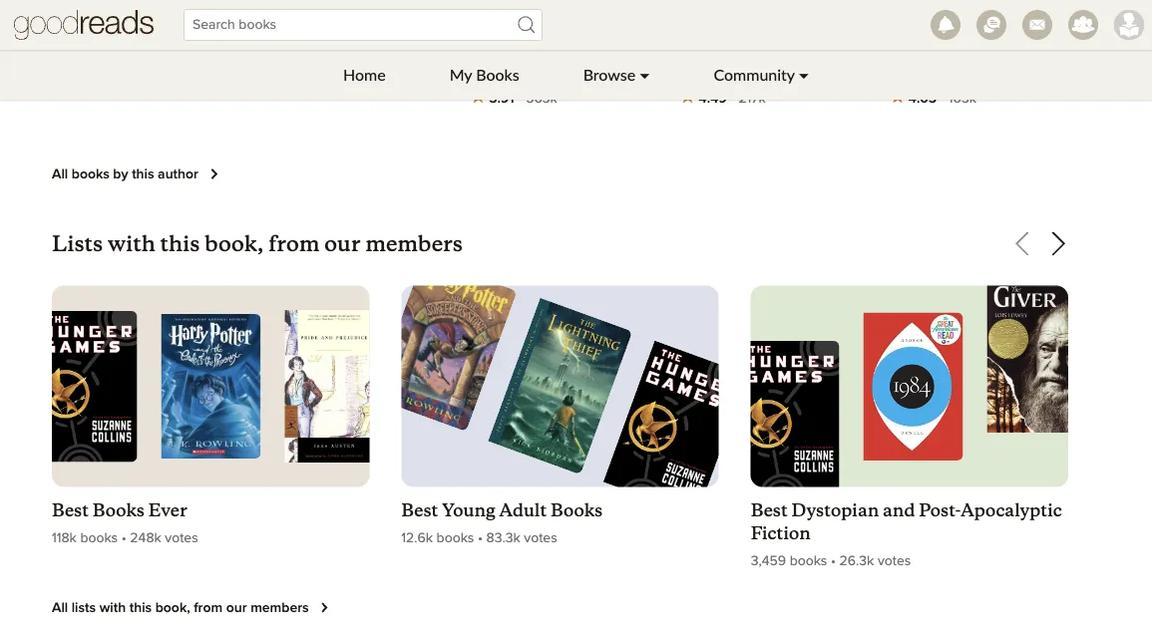 Task type: vqa. For each thing, say whether or not it's contained in the screenshot.
AS LONG AS DEVIN AND JULIAN'S FAMILIES ARE AT WAR, THERE'S ONLY ROOM FOR LOATHING BETWEEN THEM. WHICH IS A PROBLEM BECAUSE, FOR DEVIN, THIS FAUX GAME OF LOVE IS FEELING VERY REAL.
no



Task type: describe. For each thing, give the bounding box(es) containing it.
books for best
[[93, 501, 145, 522]]

books inside best dystopian and post-apocalyptic fiction 3,459 books • 26.3k votes
[[790, 555, 828, 569]]

my books
[[450, 65, 520, 84]]

suzanne inside the hunger games trilogy boxset suzanne collins
[[681, 68, 742, 84]]

best for best young adult books
[[402, 501, 438, 522]]

83.3k
[[487, 532, 521, 546]]

the hunger games trilogy boxset suzanne collins
[[681, 17, 845, 84]]

by
[[113, 168, 128, 182]]

book, inside all lists with this book, from our members link
[[155, 602, 190, 616]]

12.6k
[[402, 532, 433, 546]]

home link
[[311, 50, 418, 100]]

browse
[[584, 65, 636, 84]]

0 vertical spatial members
[[365, 231, 463, 258]]

collins up 3.91 stars, 563 thousand ratings figure
[[536, 68, 583, 84]]

songbirds
[[471, 41, 557, 63]]

563k
[[526, 92, 558, 106]]

home image
[[14, 0, 154, 50]]

games
[[787, 17, 845, 39]]

community
[[714, 65, 795, 84]]

4.03
[[909, 92, 937, 106]]

collins inside the hunger games trilogy boxset suzanne collins
[[746, 68, 793, 84]]

3.91
[[489, 92, 515, 106]]

collins inside catching fire suzanne collins
[[117, 44, 164, 60]]

1 vertical spatial from
[[194, 602, 223, 616]]

collins inside mockingjay suzanne collins
[[326, 44, 373, 60]]

0 vertical spatial with
[[108, 231, 155, 258]]

suzanne collins
[[471, 68, 583, 84]]

3,459
[[751, 555, 787, 569]]

my
[[450, 65, 472, 84]]

3.91 stars, 563 thousand ratings figure
[[471, 87, 649, 111]]

ever
[[149, 501, 187, 522]]

this for book,
[[129, 602, 152, 616]]

26.3k
[[840, 555, 875, 569]]

all for all books by this author
[[52, 168, 68, 182]]

dystopian
[[792, 501, 880, 522]]

suzanne inside mockingjay suzanne collins
[[262, 44, 322, 60]]

hunger
[[719, 17, 783, 39]]

fire
[[133, 17, 166, 39]]

of
[[567, 17, 584, 39]]

the ballad of songbirds and snakes
[[471, 17, 593, 86]]

fiction
[[751, 524, 811, 545]]

mockingjay
[[262, 17, 360, 39]]

248k
[[130, 532, 161, 546]]

mockingjay suzanne collins
[[262, 17, 373, 60]]

profile image for bob builder. image
[[1115, 10, 1145, 40]]

1 vertical spatial members
[[251, 602, 309, 616]]

4.03 stars, 103 thousand ratings figure
[[891, 87, 1069, 111]]

1 vertical spatial with
[[100, 602, 126, 616]]

lists
[[52, 231, 103, 258]]

post-
[[919, 501, 961, 522]]

• inside best dystopian and post-apocalyptic fiction 3,459 books • 26.3k votes
[[831, 555, 836, 569]]

103k
[[949, 92, 977, 106]]

gregor
[[891, 17, 950, 39]]

community ▾
[[714, 65, 809, 84]]

118k
[[52, 532, 77, 546]]

the for the hunger games trilogy boxset suzanne collins
[[681, 17, 715, 39]]

books inside best young adult books 12.6k books • 83.3k votes
[[437, 532, 474, 546]]



Task type: locate. For each thing, give the bounding box(es) containing it.
0 horizontal spatial the
[[471, 17, 505, 39]]

0 vertical spatial and
[[560, 41, 593, 63]]

community ▾ link
[[682, 50, 841, 100]]

best for best dystopian and post-apocalyptic fiction
[[751, 501, 788, 522]]

1 horizontal spatial our
[[325, 231, 361, 258]]

gregor the overlander
[[891, 17, 987, 63]]

books up 248k
[[93, 501, 145, 522]]

0 horizontal spatial books
[[93, 501, 145, 522]]

▾ for browse ▾
[[640, 65, 650, 84]]

best young adult books 12.6k books • 83.3k votes
[[402, 501, 603, 546]]

1 horizontal spatial books
[[476, 65, 520, 84]]

votes down ever
[[165, 532, 198, 546]]

•
[[121, 532, 126, 546], [478, 532, 483, 546], [831, 555, 836, 569]]

4.49 stars, 217 thousand ratings figure
[[681, 87, 859, 111]]

members
[[365, 231, 463, 258], [251, 602, 309, 616]]

all for all lists with this book, from our members
[[52, 602, 68, 616]]

the up songbirds
[[471, 17, 505, 39]]

3 best from the left
[[751, 501, 788, 522]]

suzanne
[[52, 44, 113, 60], [262, 44, 322, 60], [471, 68, 532, 84], [681, 68, 742, 84]]

snakes
[[471, 65, 531, 86]]

the inside the hunger games trilogy boxset suzanne collins
[[681, 17, 715, 39]]

our
[[325, 231, 361, 258], [226, 602, 247, 616]]

the up trilogy
[[681, 17, 715, 39]]

1 vertical spatial all
[[52, 602, 68, 616]]

votes right 26.3k
[[878, 555, 912, 569]]

author
[[158, 168, 198, 182]]

books inside best young adult books 12.6k books • 83.3k votes
[[551, 501, 603, 522]]

None search field
[[168, 9, 559, 41]]

suzanne inside catching fire suzanne collins
[[52, 44, 113, 60]]

overlander
[[891, 41, 987, 63]]

0 vertical spatial this
[[132, 168, 154, 182]]

this right lists
[[129, 602, 152, 616]]

best inside best books ever 118k books • 248k votes
[[52, 501, 89, 522]]

catching
[[52, 17, 129, 39]]

votes inside best books ever 118k books • 248k votes
[[165, 532, 198, 546]]

home
[[343, 65, 386, 84]]

the for the ballad of songbirds and snakes
[[471, 17, 505, 39]]

best for best books ever
[[52, 501, 89, 522]]

0 horizontal spatial ▾
[[640, 65, 650, 84]]

▾ down boxset
[[799, 65, 809, 84]]

1 horizontal spatial votes
[[524, 532, 558, 546]]

• left 26.3k
[[831, 555, 836, 569]]

browse ▾ link
[[552, 50, 682, 100]]

our inside all lists with this book, from our members link
[[226, 602, 247, 616]]

books right 118k
[[80, 532, 118, 546]]

all books by this author
[[52, 168, 198, 182]]

0 horizontal spatial book,
[[155, 602, 190, 616]]

0 vertical spatial all
[[52, 168, 68, 182]]

1 horizontal spatial •
[[478, 532, 483, 546]]

book,
[[205, 231, 264, 258], [155, 602, 190, 616]]

and inside the ballad of songbirds and snakes
[[560, 41, 593, 63]]

1 horizontal spatial best
[[402, 501, 438, 522]]

all left by
[[52, 168, 68, 182]]

collins
[[117, 44, 164, 60], [326, 44, 373, 60], [536, 68, 583, 84], [746, 68, 793, 84]]

• inside best books ever 118k books • 248k votes
[[121, 532, 126, 546]]

2 horizontal spatial votes
[[878, 555, 912, 569]]

collins up 4.08 stars, 3 million ratings figure
[[326, 44, 373, 60]]

and left the 'post-'
[[883, 501, 916, 522]]

from
[[269, 231, 320, 258], [194, 602, 223, 616]]

• left 83.3k in the bottom of the page
[[478, 532, 483, 546]]

books for my
[[476, 65, 520, 84]]

books down young
[[437, 532, 474, 546]]

suzanne up 3.91
[[471, 68, 532, 84]]

and
[[560, 41, 593, 63], [883, 501, 916, 522]]

1 best from the left
[[52, 501, 89, 522]]

the
[[471, 17, 505, 39], [681, 17, 715, 39]]

best up 118k
[[52, 501, 89, 522]]

2 horizontal spatial best
[[751, 501, 788, 522]]

young
[[442, 501, 496, 522]]

votes inside best dystopian and post-apocalyptic fiction 3,459 books • 26.3k votes
[[878, 555, 912, 569]]

2 best from the left
[[402, 501, 438, 522]]

votes down adult on the bottom left of the page
[[524, 532, 558, 546]]

this
[[132, 168, 154, 182], [160, 231, 200, 258], [129, 602, 152, 616]]

0 vertical spatial from
[[269, 231, 320, 258]]

0 horizontal spatial from
[[194, 602, 223, 616]]

the inside the ballad of songbirds and snakes
[[471, 17, 505, 39]]

0 horizontal spatial and
[[560, 41, 593, 63]]

1 the from the left
[[471, 17, 505, 39]]

217k
[[739, 92, 766, 106]]

books left by
[[72, 168, 110, 182]]

best up 12.6k
[[402, 501, 438, 522]]

1 horizontal spatial book,
[[205, 231, 264, 258]]

lists
[[72, 602, 96, 616]]

books
[[72, 168, 110, 182], [80, 532, 118, 546], [437, 532, 474, 546], [790, 555, 828, 569]]

apocalyptic
[[961, 501, 1063, 522]]

and down "of"
[[560, 41, 593, 63]]

1 horizontal spatial and
[[883, 501, 916, 522]]

1 vertical spatial book,
[[155, 602, 190, 616]]

1 horizontal spatial from
[[269, 231, 320, 258]]

2 vertical spatial this
[[129, 602, 152, 616]]

0 horizontal spatial votes
[[165, 532, 198, 546]]

0 vertical spatial book,
[[205, 231, 264, 258]]

1 vertical spatial this
[[160, 231, 200, 258]]

adult
[[499, 501, 547, 522]]

0 horizontal spatial •
[[121, 532, 126, 546]]

collins down fire at the left top
[[117, 44, 164, 60]]

2 the from the left
[[681, 17, 715, 39]]

2 ▾ from the left
[[799, 65, 809, 84]]

trilogy
[[681, 41, 742, 63]]

best dystopian and post-apocalyptic fiction 3,459 books • 26.3k votes
[[751, 501, 1063, 569]]

lists with this book, from our members
[[52, 231, 463, 258]]

best inside best young adult books 12.6k books • 83.3k votes
[[402, 501, 438, 522]]

1 horizontal spatial ▾
[[799, 65, 809, 84]]

books
[[476, 65, 520, 84], [93, 501, 145, 522], [551, 501, 603, 522]]

1 ▾ from the left
[[640, 65, 650, 84]]

this for author
[[132, 168, 154, 182]]

best inside best dystopian and post-apocalyptic fiction 3,459 books • 26.3k votes
[[751, 501, 788, 522]]

boxset
[[746, 41, 803, 63]]

ballad
[[509, 17, 563, 39]]

▾
[[640, 65, 650, 84], [799, 65, 809, 84]]

this right by
[[132, 168, 154, 182]]

collins up 4.49 stars, 217 thousand ratings figure
[[746, 68, 793, 84]]

the
[[954, 17, 981, 39]]

2 all from the top
[[52, 602, 68, 616]]

best up the fiction
[[751, 501, 788, 522]]

• left 248k
[[121, 532, 126, 546]]

all
[[52, 168, 68, 182], [52, 602, 68, 616]]

books right adult on the bottom left of the page
[[551, 501, 603, 522]]

my books link
[[418, 50, 552, 100]]

1 all from the top
[[52, 168, 68, 182]]

with
[[108, 231, 155, 258], [100, 602, 126, 616]]

books down the fiction
[[790, 555, 828, 569]]

books inside best books ever 118k books • 248k votes
[[93, 501, 145, 522]]

this down author
[[160, 231, 200, 258]]

▾ for community ▾
[[799, 65, 809, 84]]

▾ right browse
[[640, 65, 650, 84]]

best
[[52, 501, 89, 522], [402, 501, 438, 522], [751, 501, 788, 522]]

0 horizontal spatial our
[[226, 602, 247, 616]]

all lists with this book, from our members
[[52, 602, 309, 616]]

4.08 stars, 3 million ratings figure
[[262, 63, 440, 87]]

1 horizontal spatial the
[[681, 17, 715, 39]]

votes
[[165, 532, 198, 546], [524, 532, 558, 546], [878, 555, 912, 569]]

2 horizontal spatial books
[[551, 501, 603, 522]]

1 vertical spatial and
[[883, 501, 916, 522]]

catching fire suzanne collins
[[52, 17, 166, 60]]

4.49
[[699, 92, 727, 106]]

books up 3.91
[[476, 65, 520, 84]]

books inside best books ever 118k books • 248k votes
[[80, 532, 118, 546]]

Search by book title or ISBN text field
[[184, 9, 543, 41]]

suzanne down mockingjay
[[262, 44, 322, 60]]

1 horizontal spatial members
[[365, 231, 463, 258]]

suzanne down catching
[[52, 44, 113, 60]]

browse ▾
[[584, 65, 650, 84]]

all books by this author link
[[52, 163, 226, 187]]

best books ever 118k books • 248k votes
[[52, 501, 198, 546]]

suzanne up 4.49
[[681, 68, 742, 84]]

0 vertical spatial our
[[325, 231, 361, 258]]

votes inside best young adult books 12.6k books • 83.3k votes
[[524, 532, 558, 546]]

2 horizontal spatial •
[[831, 555, 836, 569]]

▾ inside "community ▾" link
[[799, 65, 809, 84]]

and inside best dystopian and post-apocalyptic fiction 3,459 books • 26.3k votes
[[883, 501, 916, 522]]

0 horizontal spatial best
[[52, 501, 89, 522]]

1 vertical spatial our
[[226, 602, 247, 616]]

all lists with this book, from our members link
[[52, 597, 337, 621]]

all left lists
[[52, 602, 68, 616]]

▾ inside browse ▾ link
[[640, 65, 650, 84]]

0 horizontal spatial members
[[251, 602, 309, 616]]

• inside best young adult books 12.6k books • 83.3k votes
[[478, 532, 483, 546]]



